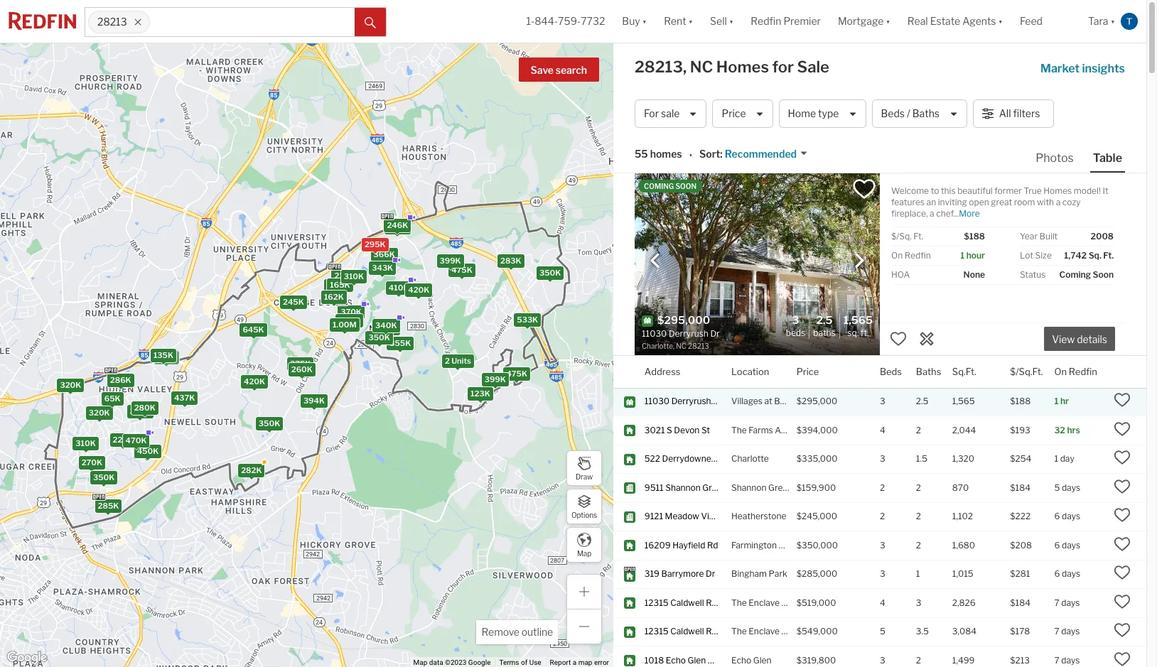 Task type: describe. For each thing, give the bounding box(es) containing it.
favorite this home image for $193
[[1114, 421, 1131, 438]]

0 horizontal spatial homes
[[716, 58, 769, 76]]

12315 for 12315 caldwell rd #2
[[644, 598, 669, 608]]

derryrush
[[671, 396, 711, 407]]

366k
[[373, 249, 395, 259]]

135k
[[153, 350, 173, 360]]

1018 echo glen rd
[[644, 655, 719, 666]]

home type
[[788, 108, 839, 120]]

view
[[1052, 334, 1075, 346]]

status
[[1020, 269, 1046, 280]]

3,084
[[952, 626, 977, 637]]

for sale button
[[635, 100, 707, 128]]

homes inside welcome to this beautiful former true homes model! it features an inviting open great room with a cozy fireplace, a chef...
[[1044, 186, 1072, 196]]

$245,000
[[797, 511, 837, 522]]

2 vertical spatial a
[[573, 659, 577, 667]]

lot size
[[1020, 250, 1052, 261]]

sale
[[661, 108, 680, 120]]

days for 3,084
[[1061, 626, 1080, 637]]

all filters button
[[973, 100, 1054, 128]]

245k
[[282, 297, 304, 307]]

sq. for 1,565
[[847, 327, 859, 338]]

view details button
[[1044, 327, 1115, 351]]

1 horizontal spatial 320k
[[88, 408, 110, 418]]

farmington ridge $350,000
[[731, 540, 838, 551]]

open
[[969, 197, 989, 208]]

home
[[788, 108, 816, 120]]

caldwell down the $285,000
[[791, 598, 825, 608]]

1 vertical spatial beds
[[786, 327, 805, 338]]

market insights link
[[1040, 46, 1125, 77]]

▾ for sell ▾
[[729, 15, 734, 27]]

319 barrymore dr
[[644, 569, 715, 580]]

1 for 1 hr
[[1054, 396, 1059, 407]]

16209 hayfield rd link
[[644, 540, 718, 552]]

1 green from the left
[[702, 482, 727, 493]]

view details link
[[1044, 326, 1115, 351]]

buy ▾ button
[[614, 0, 655, 43]]

1 horizontal spatial redfin
[[905, 250, 931, 261]]

beds for beds button
[[880, 366, 902, 377]]

ft. for 1,742
[[1103, 250, 1114, 261]]

days for 2,826
[[1061, 598, 1080, 608]]

6 days for $208
[[1054, 540, 1080, 551]]

caldwell down 12315 caldwell rd #2 link
[[670, 626, 704, 637]]

favorite this home image for $184
[[1114, 593, 1131, 610]]

2 down 1.5
[[916, 482, 921, 493]]

522
[[644, 454, 660, 464]]

days for 1,102
[[1062, 511, 1080, 522]]

1 hr
[[1054, 396, 1069, 407]]

google image
[[4, 649, 50, 667]]

on inside button
[[1054, 366, 1067, 377]]

estate
[[930, 15, 960, 27]]

2 left 1,102
[[916, 511, 921, 522]]

2 horizontal spatial a
[[1056, 197, 1061, 208]]

229k
[[112, 435, 133, 445]]

1,565 for 1,565
[[952, 396, 975, 407]]

bingham park
[[731, 569, 787, 580]]

more link
[[959, 208, 980, 219]]

mortgage ▾ button
[[838, 0, 890, 43]]

great
[[991, 197, 1012, 208]]

feed
[[1020, 15, 1043, 27]]

12315 for 12315 caldwell rd #1
[[644, 626, 669, 637]]

rd for 16209 hayfield rd
[[707, 540, 718, 551]]

4 for 3
[[880, 598, 885, 608]]

recommended button
[[723, 147, 808, 161]]

previous button image
[[648, 253, 662, 268]]

redfin premier button
[[742, 0, 829, 43]]

$319,800
[[797, 655, 836, 666]]

units
[[451, 356, 471, 366]]

2 down 3.5
[[916, 655, 921, 666]]

0 vertical spatial favorite this home image
[[890, 330, 907, 347]]

0 horizontal spatial 420k
[[243, 377, 265, 387]]

1-
[[526, 15, 535, 27]]

1-844-759-7732
[[526, 15, 605, 27]]

villages
[[731, 396, 763, 407]]

enclave for $549,000
[[749, 626, 780, 637]]

2 up 1.5
[[916, 425, 921, 436]]

dr for 11030 derryrush dr
[[713, 396, 722, 407]]

rent ▾ button
[[664, 0, 693, 43]]

options
[[571, 511, 597, 519]]

coming
[[644, 182, 674, 190]]

1 horizontal spatial 399k
[[484, 375, 506, 385]]

back
[[774, 396, 794, 407]]

1-844-759-7732 link
[[526, 15, 605, 27]]

16209 hayfield rd
[[644, 540, 718, 551]]

farms
[[749, 425, 773, 436]]

3 for $335,000
[[880, 454, 885, 464]]

12315 caldwell rd #1 the enclave at caldwell
[[644, 626, 825, 637]]

charlotte
[[731, 454, 769, 464]]

size
[[1035, 250, 1052, 261]]

340k
[[375, 321, 397, 331]]

dr for 522 derrydowne dr
[[713, 454, 722, 464]]

2 vertical spatial baths
[[916, 366, 941, 377]]

it
[[1103, 186, 1108, 196]]

9121 meadow vista rd heatherstone
[[644, 511, 786, 522]]

the for #2
[[731, 598, 747, 608]]

645k
[[242, 325, 264, 335]]

5 ▾ from the left
[[998, 15, 1003, 27]]

165k
[[330, 280, 350, 290]]

1 vertical spatial price
[[797, 366, 819, 377]]

5 for 5
[[880, 626, 885, 637]]

1 horizontal spatial price button
[[797, 356, 819, 388]]

270k
[[81, 458, 102, 467]]

7 for $184
[[1054, 598, 1059, 608]]

caldwell up $319,800 on the right
[[791, 626, 825, 637]]

282k
[[241, 466, 261, 476]]

1 vertical spatial 310k
[[75, 439, 95, 449]]

favorite this home image for $281
[[1114, 565, 1131, 582]]

0 horizontal spatial redfin
[[751, 15, 781, 27]]

319 barrymore dr link
[[644, 569, 718, 581]]

report a map error link
[[550, 659, 609, 667]]

522 derrydowne dr
[[644, 454, 722, 464]]

2 left the 1,680
[[916, 540, 921, 551]]

3 for $350,000
[[880, 540, 885, 551]]

hayfield
[[672, 540, 705, 551]]

vista
[[701, 511, 722, 522]]

none
[[963, 269, 985, 280]]

days for 1,499
[[1061, 655, 1080, 666]]

market insights
[[1040, 62, 1125, 75]]

3 up 3.5
[[916, 598, 922, 608]]

$184 for 5 days
[[1010, 482, 1031, 493]]

on redfin button
[[1054, 356, 1097, 388]]

tara ▾
[[1088, 15, 1115, 27]]

0 vertical spatial 399k
[[439, 256, 461, 266]]

2.5 baths
[[813, 314, 836, 338]]

real estate agents ▾ button
[[899, 0, 1011, 43]]

homes
[[650, 148, 682, 160]]

beds / baths button
[[872, 100, 967, 128]]

more
[[959, 208, 980, 219]]

7 days for $184
[[1054, 598, 1080, 608]]

favorite this home image for $213
[[1114, 651, 1131, 667]]

built
[[1039, 231, 1058, 242]]

x-out this home image
[[918, 330, 935, 347]]

the for #1
[[731, 626, 747, 637]]

rd for 12315 caldwell rd #2 the enclave at caldwell
[[706, 598, 717, 608]]

1 horizontal spatial a
[[930, 208, 934, 219]]

1 horizontal spatial favorite this home image
[[1114, 478, 1131, 495]]

0 vertical spatial at
[[764, 396, 772, 407]]

5 for 5 days
[[1054, 482, 1060, 493]]

9511 shannon green dr unit e link
[[644, 482, 763, 494]]

map data ©2023 google
[[413, 659, 491, 667]]

0 vertical spatial on redfin
[[891, 250, 931, 261]]

$/sq.ft.
[[1010, 366, 1043, 377]]

hoa
[[891, 269, 910, 280]]

0 vertical spatial ft.
[[914, 231, 923, 242]]

mortgage
[[838, 15, 884, 27]]

115k
[[157, 353, 176, 363]]

1 left 1,015
[[916, 569, 920, 580]]

28213,
[[635, 58, 687, 76]]

4 for 2
[[880, 425, 885, 436]]

address
[[644, 366, 680, 377]]

6 days for $281
[[1054, 569, 1080, 580]]

1 vertical spatial $188
[[1010, 396, 1031, 407]]

▾ for buy ▾
[[642, 15, 647, 27]]

2 glen from the left
[[753, 655, 772, 666]]

soon
[[675, 182, 697, 190]]

favorite this home image for $178
[[1114, 622, 1131, 639]]

1,565 for 1,565 sq. ft.
[[843, 314, 873, 327]]

at for $519,000
[[782, 598, 789, 608]]

rd for 12315 caldwell rd #1 the enclave at caldwell
[[706, 626, 717, 637]]

2 right $245,000
[[880, 511, 885, 522]]

address button
[[644, 356, 680, 388]]

32
[[1054, 425, 1065, 436]]

save search button
[[519, 58, 599, 82]]

9121
[[644, 511, 663, 522]]

for sale
[[644, 108, 680, 120]]



Task type: locate. For each thing, give the bounding box(es) containing it.
4 favorite this home image from the top
[[1114, 507, 1131, 524]]

map for map data ©2023 google
[[413, 659, 427, 667]]

1 horizontal spatial echo
[[731, 655, 751, 666]]

▾ right mortgage
[[886, 15, 890, 27]]

0 horizontal spatial sq.
[[847, 327, 859, 338]]

sell
[[710, 15, 727, 27]]

dr inside "link"
[[713, 396, 722, 407]]

3 right $319,800 on the right
[[880, 655, 885, 666]]

2 the from the top
[[731, 598, 747, 608]]

days for 1,680
[[1062, 540, 1080, 551]]

2 echo from the left
[[731, 655, 751, 666]]

0 vertical spatial map
[[577, 549, 591, 558]]

1 vertical spatial redfin
[[905, 250, 931, 261]]

2.5 for 2.5 baths
[[816, 314, 833, 327]]

0 vertical spatial 7
[[1054, 598, 1059, 608]]

5 favorite this home image from the top
[[1114, 536, 1131, 553]]

1 horizontal spatial green
[[768, 482, 793, 493]]

caldwell down 319 barrymore dr link
[[670, 598, 704, 608]]

echo right 1018
[[666, 655, 686, 666]]

12315 up 1018
[[644, 626, 669, 637]]

1 vertical spatial at
[[782, 598, 789, 608]]

map
[[578, 659, 592, 667]]

399k up 123k
[[484, 375, 506, 385]]

enclave down bingham park
[[749, 598, 780, 608]]

coming soon
[[644, 182, 697, 190]]

2 vertical spatial 7 days
[[1054, 655, 1080, 666]]

0 vertical spatial enclave
[[749, 598, 780, 608]]

1 horizontal spatial on redfin
[[1054, 366, 1097, 377]]

1 horizontal spatial sq.
[[1089, 250, 1101, 261]]

days for 1,015
[[1062, 569, 1080, 580]]

0 vertical spatial 2.5
[[816, 314, 833, 327]]

7 for $178
[[1054, 626, 1059, 637]]

2 vertical spatial 6 days
[[1054, 569, 1080, 580]]

type
[[818, 108, 839, 120]]

unit
[[740, 482, 756, 493]]

mortgage ▾ button
[[829, 0, 899, 43]]

glen down 12315 caldwell rd #1 link
[[688, 655, 706, 666]]

remove 28213 image
[[134, 18, 142, 26]]

1 vertical spatial on
[[1054, 366, 1067, 377]]

1 favorite this home image from the top
[[1114, 392, 1131, 409]]

3 for $295,000
[[880, 396, 885, 407]]

1 shannon from the left
[[665, 482, 701, 493]]

ft. right 2.5 baths
[[860, 327, 869, 338]]

save search
[[531, 64, 587, 76]]

0 vertical spatial 320k
[[60, 380, 81, 390]]

0 vertical spatial a
[[1056, 197, 1061, 208]]

1,565 up 2,044
[[952, 396, 975, 407]]

homes left for
[[716, 58, 769, 76]]

shannon down charlotte
[[731, 482, 767, 493]]

800k
[[338, 315, 360, 325]]

baths down x-out this home icon
[[916, 366, 941, 377]]

3021
[[644, 425, 665, 436]]

beds inside button
[[881, 108, 905, 120]]

2 vertical spatial beds
[[880, 366, 902, 377]]

map down options
[[577, 549, 591, 558]]

1 horizontal spatial shannon
[[731, 482, 767, 493]]

0 horizontal spatial green
[[702, 482, 727, 493]]

0 vertical spatial 6
[[1054, 511, 1060, 522]]

3 inside 3 beds
[[792, 314, 799, 327]]

▾ right buy
[[642, 15, 647, 27]]

redfin left "premier"
[[751, 15, 781, 27]]

beds left 2.5 baths
[[786, 327, 805, 338]]

4 days from the top
[[1062, 569, 1080, 580]]

5 days from the top
[[1061, 598, 1080, 608]]

2 days from the top
[[1062, 511, 1080, 522]]

1 vertical spatial 6
[[1054, 540, 1060, 551]]

1 6 from the top
[[1054, 511, 1060, 522]]

3 favorite this home image from the top
[[1114, 449, 1131, 467]]

ft. inside 1,565 sq. ft.
[[860, 327, 869, 338]]

favorite this home image
[[1114, 392, 1131, 409], [1114, 421, 1131, 438], [1114, 449, 1131, 467], [1114, 507, 1131, 524], [1114, 536, 1131, 553], [1114, 565, 1131, 582], [1114, 593, 1131, 610], [1114, 622, 1131, 639], [1114, 651, 1131, 667]]

2 6 from the top
[[1054, 540, 1060, 551]]

nc
[[690, 58, 713, 76]]

sq. for 1,742
[[1089, 250, 1101, 261]]

7 favorite this home image from the top
[[1114, 593, 1131, 610]]

1 left the day
[[1054, 454, 1058, 464]]

5
[[1054, 482, 1060, 493], [880, 626, 885, 637]]

2 vertical spatial redfin
[[1069, 366, 1097, 377]]

2 450k from the left
[[135, 447, 157, 457]]

310k up the 162k
[[343, 271, 364, 281]]

1 horizontal spatial 310k
[[343, 271, 364, 281]]

1 $184 from the top
[[1010, 482, 1031, 493]]

days for 870
[[1062, 482, 1080, 493]]

user photo image
[[1121, 13, 1138, 30]]

6 days for $222
[[1054, 511, 1080, 522]]

1 echo from the left
[[666, 655, 686, 666]]

sq. right 2.5 baths
[[847, 327, 859, 338]]

dr right derryrush
[[713, 396, 722, 407]]

0 horizontal spatial ft.
[[860, 327, 869, 338]]

2 enclave from the top
[[749, 626, 780, 637]]

the right the #1 in the bottom right of the page
[[731, 626, 747, 637]]

1 vertical spatial baths
[[813, 327, 836, 338]]

6
[[1054, 511, 1060, 522], [1054, 540, 1060, 551], [1054, 569, 1060, 580]]

2 vertical spatial ft.
[[860, 327, 869, 338]]

0 vertical spatial 7 days
[[1054, 598, 1080, 608]]

1 vertical spatial 12315
[[644, 626, 669, 637]]

4 right '$519,000' on the right bottom
[[880, 598, 885, 608]]

3 the from the top
[[731, 626, 747, 637]]

320k down 65k
[[88, 408, 110, 418]]

2 left units
[[445, 356, 449, 366]]

12315 down '319' at the bottom
[[644, 598, 669, 608]]

favorite button image
[[852, 177, 876, 201]]

0 horizontal spatial on
[[891, 250, 903, 261]]

475k down 533k
[[506, 369, 527, 379]]

3 6 from the top
[[1054, 569, 1060, 580]]

6 ▾ from the left
[[1111, 15, 1115, 27]]

at left $549,000
[[782, 626, 789, 637]]

2 right the $159,900
[[880, 482, 885, 493]]

9 favorite this home image from the top
[[1114, 651, 1131, 667]]

1 horizontal spatial $188
[[1010, 396, 1031, 407]]

real
[[907, 15, 928, 27]]

1 vertical spatial on redfin
[[1054, 366, 1097, 377]]

2 shannon from the left
[[731, 482, 767, 493]]

use
[[529, 659, 541, 667]]

barrymore
[[661, 569, 704, 580]]

favorite this home image for $208
[[1114, 536, 1131, 553]]

ft. right $/sq.
[[914, 231, 923, 242]]

green right e
[[768, 482, 793, 493]]

0 horizontal spatial 320k
[[60, 380, 81, 390]]

favorite this home image for $254
[[1114, 449, 1131, 467]]

0 horizontal spatial shannon
[[665, 482, 701, 493]]

0 horizontal spatial 2.5
[[816, 314, 833, 327]]

favorite this home image for $222
[[1114, 507, 1131, 524]]

7 days for $178
[[1054, 626, 1080, 637]]

shannon down 522 derrydowne dr link
[[665, 482, 701, 493]]

1 horizontal spatial glen
[[753, 655, 772, 666]]

the farms at backcreek
[[731, 425, 828, 436]]

12315 caldwell rd #2 the enclave at caldwell
[[644, 598, 825, 608]]

price up "creek"
[[797, 366, 819, 377]]

3021 s devon st link
[[644, 425, 718, 437]]

market
[[1040, 62, 1080, 75]]

123k
[[470, 389, 490, 399]]

$184 up $222
[[1010, 482, 1031, 493]]

table
[[1093, 151, 1122, 165]]

1,499
[[952, 655, 975, 666]]

table button
[[1090, 151, 1125, 173]]

map button
[[566, 527, 602, 563]]

320k left 286k
[[60, 380, 81, 390]]

2 7 days from the top
[[1054, 626, 1080, 637]]

2.5 down baths button
[[916, 396, 929, 407]]

3 down beds button
[[880, 396, 885, 407]]

dr right derrydowne
[[713, 454, 722, 464]]

1 horizontal spatial 1,565
[[952, 396, 975, 407]]

$188 up hour
[[964, 231, 985, 242]]

0 horizontal spatial a
[[573, 659, 577, 667]]

394k
[[303, 396, 324, 406]]

save
[[531, 64, 554, 76]]

2 horizontal spatial redfin
[[1069, 366, 1097, 377]]

8 favorite this home image from the top
[[1114, 622, 1131, 639]]

1 vertical spatial sq.
[[847, 327, 859, 338]]

▾ right tara
[[1111, 15, 1115, 27]]

0 horizontal spatial $188
[[964, 231, 985, 242]]

2 4 from the top
[[880, 598, 885, 608]]

2 green from the left
[[768, 482, 793, 493]]

0 horizontal spatial 310k
[[75, 439, 95, 449]]

3 7 days from the top
[[1054, 655, 1080, 666]]

1 vertical spatial ft.
[[1103, 250, 1114, 261]]

0 vertical spatial homes
[[716, 58, 769, 76]]

6 down 5 days
[[1054, 511, 1060, 522]]

1,565 right 2.5 baths
[[843, 314, 873, 327]]

$213
[[1010, 655, 1030, 666]]

glen down '12315 caldwell rd #1 the enclave at caldwell'
[[753, 655, 772, 666]]

285k
[[97, 501, 119, 511]]

1 12315 from the top
[[644, 598, 669, 608]]

coming
[[1059, 269, 1091, 280]]

price button up "creek"
[[797, 356, 819, 388]]

7 days for $213
[[1054, 655, 1080, 666]]

cozy
[[1062, 197, 1081, 208]]

1,742
[[1064, 250, 1087, 261]]

ft. up 'soon'
[[1103, 250, 1114, 261]]

2 12315 from the top
[[644, 626, 669, 637]]

photo of 11030 derryrush dr, charlotte, nc 28213 image
[[635, 173, 880, 355]]

1 7 from the top
[[1054, 598, 1059, 608]]

price button up recommended
[[712, 100, 773, 128]]

437k
[[174, 393, 195, 403]]

baths right /
[[912, 108, 940, 120]]

0 vertical spatial $184
[[1010, 482, 1031, 493]]

1.00m
[[332, 320, 356, 330]]

1 horizontal spatial map
[[577, 549, 591, 558]]

1 vertical spatial 320k
[[88, 408, 110, 418]]

dr right barrymore
[[706, 569, 715, 580]]

1,015
[[952, 569, 973, 580]]

at for $549,000
[[782, 626, 789, 637]]

rd right the hayfield
[[707, 540, 718, 551]]

beds left /
[[881, 108, 905, 120]]

3 days from the top
[[1062, 540, 1080, 551]]

55 homes •
[[635, 148, 692, 161]]

1 vertical spatial 2.5
[[916, 396, 929, 407]]

1 days from the top
[[1062, 482, 1080, 493]]

redfin premier
[[751, 15, 821, 27]]

next button image
[[852, 253, 866, 268]]

0 vertical spatial 4
[[880, 425, 885, 436]]

0 horizontal spatial 1,565
[[843, 314, 873, 327]]

1 450k from the left
[[137, 447, 158, 457]]

0 vertical spatial beds
[[881, 108, 905, 120]]

favorite this home image right 5 days
[[1114, 478, 1131, 495]]

homes up with
[[1044, 186, 1072, 196]]

sq. inside 1,565 sq. ft.
[[847, 327, 859, 338]]

map region
[[0, 12, 699, 667]]

2.5 right 3 beds
[[816, 314, 833, 327]]

rd right vista
[[723, 511, 734, 522]]

map inside button
[[577, 549, 591, 558]]

2.5 inside 2.5 baths
[[816, 314, 833, 327]]

redfin down view details
[[1069, 366, 1097, 377]]

rd left #2
[[706, 598, 717, 608]]

green up 9121 meadow vista rd heatherstone
[[702, 482, 727, 493]]

buy ▾ button
[[622, 0, 647, 43]]

2 7 from the top
[[1054, 626, 1059, 637]]

7 for $213
[[1054, 655, 1059, 666]]

$285,000
[[797, 569, 838, 580]]

a left map
[[573, 659, 577, 667]]

features
[[891, 197, 925, 208]]

1 enclave from the top
[[749, 598, 780, 608]]

$222
[[1010, 511, 1031, 522]]

dr for 319 barrymore dr
[[706, 569, 715, 580]]

derrydowne
[[662, 454, 711, 464]]

1 vertical spatial 7
[[1054, 626, 1059, 637]]

price inside button
[[722, 108, 746, 120]]

3 450k from the left
[[136, 447, 158, 457]]

terms of use
[[499, 659, 541, 667]]

▾ for mortgage ▾
[[886, 15, 890, 27]]

370k
[[340, 307, 361, 317]]

6 days down 5 days
[[1054, 511, 1080, 522]]

an
[[926, 197, 936, 208]]

6 for $208
[[1054, 540, 1060, 551]]

creek
[[796, 396, 820, 407]]

0 horizontal spatial 475k
[[451, 265, 472, 275]]

buy ▾
[[622, 15, 647, 27]]

the right #2
[[731, 598, 747, 608]]

submit search image
[[365, 17, 376, 28]]

3 for $319,800
[[880, 655, 885, 666]]

for
[[644, 108, 659, 120]]

map left data
[[413, 659, 427, 667]]

heatherstone
[[731, 511, 786, 522]]

844-
[[535, 15, 558, 27]]

enclave for $519,000
[[749, 598, 780, 608]]

2 $184 from the top
[[1010, 598, 1031, 608]]

7 days from the top
[[1061, 655, 1080, 666]]

at down park
[[782, 598, 789, 608]]

on redfin down view details
[[1054, 366, 1097, 377]]

0 vertical spatial price button
[[712, 100, 773, 128]]

870
[[952, 482, 969, 493]]

1 horizontal spatial 475k
[[506, 369, 527, 379]]

$184 for 7 days
[[1010, 598, 1031, 608]]

echo inside the 1018 echo glen rd link
[[666, 655, 686, 666]]

9121 meadow vista rd link
[[644, 511, 734, 523]]

32 hrs
[[1054, 425, 1080, 436]]

2 favorite this home image from the top
[[1114, 421, 1131, 438]]

0 vertical spatial sq.
[[1089, 250, 1101, 261]]

0 vertical spatial $188
[[964, 231, 985, 242]]

favorite button checkbox
[[852, 177, 876, 201]]

beds for beds / baths
[[881, 108, 905, 120]]

location
[[731, 366, 769, 377]]

feed button
[[1011, 0, 1080, 43]]

$188
[[964, 231, 985, 242], [1010, 396, 1031, 407]]

premier
[[784, 15, 821, 27]]

options button
[[566, 489, 602, 525]]

▾ right sell
[[729, 15, 734, 27]]

0 vertical spatial 475k
[[451, 265, 472, 275]]

3 right $350,000 at bottom
[[880, 540, 885, 551]]

redfin down the $/sq. ft.
[[905, 250, 931, 261]]

1 7 days from the top
[[1054, 598, 1080, 608]]

chef...
[[936, 208, 959, 219]]

favorite this home image left x-out this home icon
[[890, 330, 907, 347]]

3 ▾ from the left
[[729, 15, 734, 27]]

2 6 days from the top
[[1054, 540, 1080, 551]]

1 ▾ from the left
[[642, 15, 647, 27]]

5 down 1 day
[[1054, 482, 1060, 493]]

2 horizontal spatial ft.
[[1103, 250, 1114, 261]]

at
[[775, 425, 784, 436]]

3 7 from the top
[[1054, 655, 1059, 666]]

1 vertical spatial 475k
[[506, 369, 527, 379]]

google
[[468, 659, 491, 667]]

data
[[429, 659, 443, 667]]

0 vertical spatial the
[[731, 425, 747, 436]]

heading
[[642, 314, 757, 352]]

1 horizontal spatial 2.5
[[916, 396, 929, 407]]

sq. right "1,742"
[[1089, 250, 1101, 261]]

0 vertical spatial 310k
[[343, 271, 364, 281]]

$184 down $281
[[1010, 598, 1031, 608]]

at left back
[[764, 396, 772, 407]]

1 for 1 day
[[1054, 454, 1058, 464]]

sort
[[699, 148, 720, 160]]

echo down '12315 caldwell rd #1 the enclave at caldwell'
[[731, 655, 751, 666]]

2 ▾ from the left
[[688, 15, 693, 27]]

map for map
[[577, 549, 591, 558]]

$188 up $193
[[1010, 396, 1031, 407]]

dr left "unit"
[[729, 482, 738, 493]]

1 vertical spatial 4
[[880, 598, 885, 608]]

2 vertical spatial the
[[731, 626, 747, 637]]

1 vertical spatial 6 days
[[1054, 540, 1080, 551]]

475k
[[451, 265, 472, 275], [506, 369, 527, 379]]

on redfin down the $/sq. ft.
[[891, 250, 931, 261]]

1 vertical spatial enclave
[[749, 626, 780, 637]]

1 vertical spatial 5
[[880, 626, 885, 637]]

error
[[594, 659, 609, 667]]

6 days right $281
[[1054, 569, 1080, 580]]

2.5 for 2.5
[[916, 396, 929, 407]]

0 vertical spatial on
[[891, 250, 903, 261]]

1 horizontal spatial homes
[[1044, 186, 1072, 196]]

220k
[[334, 271, 355, 281]]

1 glen from the left
[[688, 655, 706, 666]]

1 vertical spatial 1,565
[[952, 396, 975, 407]]

3 6 days from the top
[[1054, 569, 1080, 580]]

$193
[[1010, 425, 1030, 436]]

▾ for tara ▾
[[1111, 15, 1115, 27]]

draw button
[[566, 451, 602, 486]]

ft. for 1,565
[[860, 327, 869, 338]]

farmington
[[731, 540, 777, 551]]

baths inside button
[[912, 108, 940, 120]]

a right with
[[1056, 197, 1061, 208]]

rd
[[723, 511, 734, 522], [707, 540, 718, 551], [706, 598, 717, 608], [706, 626, 717, 637], [708, 655, 719, 666]]

0 horizontal spatial echo
[[666, 655, 686, 666]]

6 for $281
[[1054, 569, 1060, 580]]

475k left 283k
[[451, 265, 472, 275]]

3 left 2.5 baths
[[792, 314, 799, 327]]

295k
[[364, 240, 385, 250]]

0 horizontal spatial 5
[[880, 626, 885, 637]]

1 horizontal spatial ft.
[[914, 231, 923, 242]]

1 4 from the top
[[880, 425, 885, 436]]

baths right 3 beds
[[813, 327, 836, 338]]

399k left 283k
[[439, 256, 461, 266]]

410k
[[388, 283, 409, 293]]

2008
[[1091, 231, 1114, 242]]

0 horizontal spatial glen
[[688, 655, 706, 666]]

0 horizontal spatial price
[[722, 108, 746, 120]]

echo
[[666, 655, 686, 666], [731, 655, 751, 666]]

1,565 sq. ft.
[[843, 314, 873, 338]]

1 vertical spatial price button
[[797, 356, 819, 388]]

sale
[[797, 58, 829, 76]]

▾ right agents
[[998, 15, 1003, 27]]

3 right the $285,000
[[880, 569, 885, 580]]

335k
[[129, 406, 151, 416]]

1 the from the top
[[731, 425, 747, 436]]

location button
[[731, 356, 769, 388]]

2 inside map region
[[445, 356, 449, 366]]

beds / baths
[[881, 108, 940, 120]]

1 horizontal spatial 420k
[[408, 285, 429, 295]]

4 ▾ from the left
[[886, 15, 890, 27]]

rd down the #1 in the bottom right of the page
[[708, 655, 719, 666]]

beautiful
[[957, 186, 993, 196]]

on up the 1 hr
[[1054, 366, 1067, 377]]

11030
[[644, 396, 670, 407]]

6 favorite this home image from the top
[[1114, 565, 1131, 582]]

1 left hr
[[1054, 396, 1059, 407]]

0 vertical spatial 5
[[1054, 482, 1060, 493]]

a down an
[[930, 208, 934, 219]]

3 for $285,000
[[880, 569, 885, 580]]

None search field
[[150, 8, 355, 36]]

6 for $222
[[1054, 511, 1060, 522]]

price up :
[[722, 108, 746, 120]]

draw
[[576, 472, 593, 481]]

days
[[1062, 482, 1080, 493], [1062, 511, 1080, 522], [1062, 540, 1080, 551], [1062, 569, 1080, 580], [1061, 598, 1080, 608], [1061, 626, 1080, 637], [1061, 655, 1080, 666]]

1 horizontal spatial price
[[797, 366, 819, 377]]

remove outline
[[482, 626, 553, 638]]

6 days right $208
[[1054, 540, 1080, 551]]

6 days from the top
[[1061, 626, 1080, 637]]

7732
[[581, 15, 605, 27]]

favorite this home image for $188
[[1114, 392, 1131, 409]]

echo glen
[[731, 655, 772, 666]]

favorite this home image
[[890, 330, 907, 347], [1114, 478, 1131, 495]]

2 vertical spatial at
[[782, 626, 789, 637]]

0 vertical spatial 12315
[[644, 598, 669, 608]]

1 vertical spatial favorite this home image
[[1114, 478, 1131, 495]]

st
[[701, 425, 710, 436]]

©2023
[[445, 659, 467, 667]]

1 vertical spatial 7 days
[[1054, 626, 1080, 637]]

sq.
[[1089, 250, 1101, 261], [847, 327, 859, 338]]

1 for 1 hour
[[960, 250, 965, 261]]

rd left the #1 in the bottom right of the page
[[706, 626, 717, 637]]

recommended
[[725, 148, 797, 160]]

1 6 days from the top
[[1054, 511, 1080, 522]]

▾ right rent
[[688, 15, 693, 27]]

533k
[[517, 315, 538, 325]]

▾ for rent ▾
[[688, 15, 693, 27]]



Task type: vqa. For each thing, say whether or not it's contained in the screenshot.


